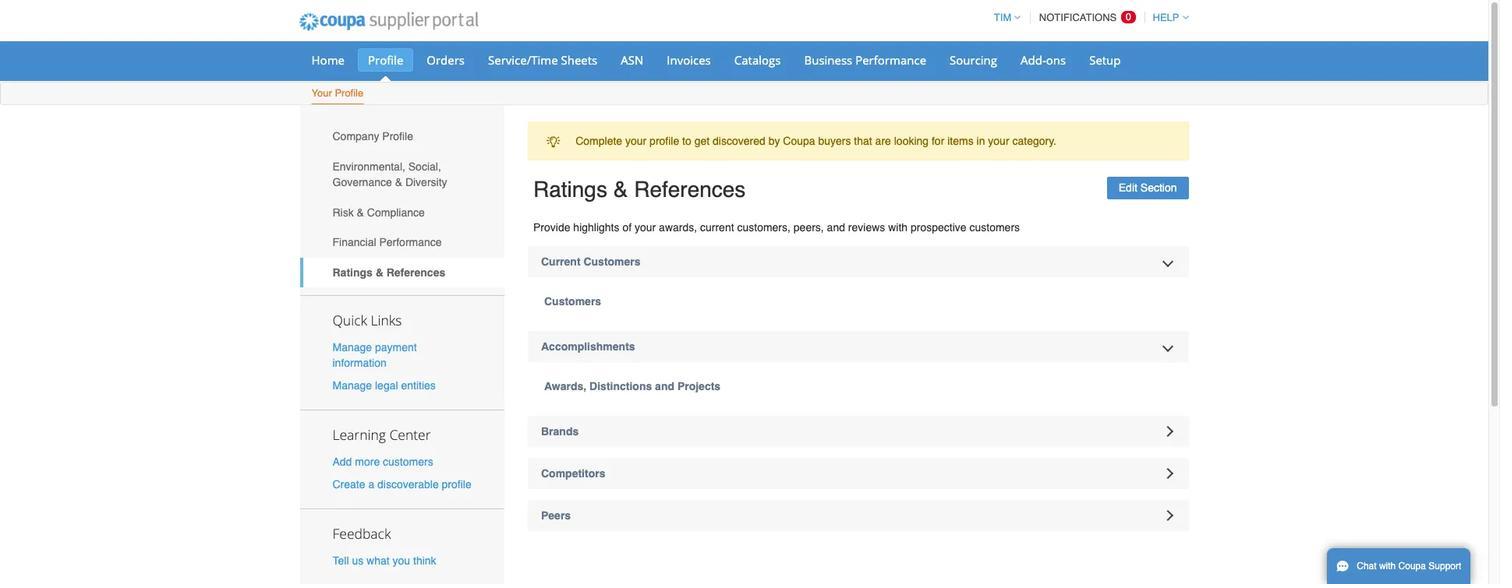 Task type: vqa. For each thing, say whether or not it's contained in the screenshot.
'Governance'
yes



Task type: describe. For each thing, give the bounding box(es) containing it.
create
[[333, 479, 365, 492]]

legal
[[375, 380, 398, 392]]

support
[[1429, 562, 1462, 572]]

financial performance link
[[300, 228, 505, 258]]

to
[[683, 135, 692, 148]]

company profile
[[333, 131, 413, 143]]

home link
[[301, 48, 355, 72]]

setup
[[1090, 52, 1121, 68]]

performance for financial performance
[[379, 237, 442, 249]]

risk
[[333, 206, 354, 219]]

current customers
[[541, 256, 641, 268]]

a
[[368, 479, 375, 492]]

1 vertical spatial ratings
[[333, 267, 373, 279]]

sourcing
[[950, 52, 998, 68]]

risk & compliance link
[[300, 198, 505, 228]]

accomplishments button
[[528, 331, 1189, 363]]

prospective
[[911, 221, 967, 234]]

more
[[355, 456, 380, 469]]

environmental, social, governance & diversity
[[333, 161, 447, 189]]

help link
[[1146, 12, 1189, 23]]

add more customers
[[333, 456, 433, 469]]

compliance
[[367, 206, 425, 219]]

peers,
[[794, 221, 824, 234]]

with inside chat with coupa support button
[[1380, 562, 1396, 572]]

center
[[390, 426, 431, 445]]

get
[[695, 135, 710, 148]]

0 horizontal spatial customers
[[383, 456, 433, 469]]

create a discoverable profile link
[[333, 479, 472, 492]]

profile for company profile
[[382, 131, 413, 143]]

social,
[[408, 161, 441, 173]]

feedback
[[333, 525, 391, 544]]

1 horizontal spatial ratings & references
[[533, 177, 746, 202]]

your right the complete
[[625, 135, 647, 148]]

coupa inside alert
[[783, 135, 815, 148]]

company
[[333, 131, 379, 143]]

business performance link
[[794, 48, 937, 72]]

setup link
[[1080, 48, 1131, 72]]

accomplishments heading
[[528, 331, 1189, 363]]

tell us what you think button
[[333, 554, 436, 570]]

home
[[312, 52, 345, 68]]

& inside environmental, social, governance & diversity
[[395, 176, 402, 189]]

awards,
[[659, 221, 697, 234]]

1 horizontal spatial and
[[827, 221, 845, 234]]

for
[[932, 135, 945, 148]]

catalogs
[[735, 52, 781, 68]]

highlights
[[574, 221, 620, 234]]

invoices
[[667, 52, 711, 68]]

service/time sheets
[[488, 52, 598, 68]]

catalogs link
[[724, 48, 791, 72]]

items
[[948, 135, 974, 148]]

section
[[1141, 182, 1177, 194]]

manage legal entities
[[333, 380, 436, 392]]

entities
[[401, 380, 436, 392]]

coupa inside button
[[1399, 562, 1426, 572]]

& down financial performance
[[376, 267, 384, 279]]

risk & compliance
[[333, 206, 425, 219]]

sourcing link
[[940, 48, 1008, 72]]

are
[[876, 135, 891, 148]]

current customers button
[[528, 246, 1189, 278]]

brands
[[541, 426, 579, 438]]

orders link
[[417, 48, 475, 72]]

quick links
[[333, 311, 402, 330]]

add more customers link
[[333, 456, 433, 469]]

think
[[413, 556, 436, 568]]

discovered
[[713, 135, 766, 148]]

0 vertical spatial ratings
[[533, 177, 608, 202]]

ons
[[1046, 52, 1066, 68]]

asn
[[621, 52, 644, 68]]

add-ons link
[[1011, 48, 1076, 72]]

add-
[[1021, 52, 1046, 68]]

governance
[[333, 176, 392, 189]]

complete your profile to get discovered by coupa buyers that are looking for items in your category. alert
[[528, 122, 1189, 161]]

chat
[[1357, 562, 1377, 572]]

tim
[[994, 12, 1012, 23]]

learning center
[[333, 426, 431, 445]]

of
[[623, 221, 632, 234]]

orders
[[427, 52, 465, 68]]

current customers heading
[[528, 246, 1189, 278]]



Task type: locate. For each thing, give the bounding box(es) containing it.
your
[[625, 135, 647, 148], [988, 135, 1010, 148], [635, 221, 656, 234]]

manage down information
[[333, 380, 372, 392]]

your right the in
[[988, 135, 1010, 148]]

information
[[333, 357, 387, 369]]

edit section
[[1119, 182, 1177, 194]]

environmental,
[[333, 161, 405, 173]]

1 vertical spatial profile
[[335, 87, 364, 99]]

manage
[[333, 341, 372, 354], [333, 380, 372, 392]]

sheets
[[561, 52, 598, 68]]

brands button
[[528, 416, 1189, 448]]

profile
[[650, 135, 679, 148], [442, 479, 472, 492]]

2 vertical spatial profile
[[382, 131, 413, 143]]

0 horizontal spatial ratings & references
[[333, 267, 446, 279]]

profile left the to
[[650, 135, 679, 148]]

with right reviews
[[888, 221, 908, 234]]

ratings down financial
[[333, 267, 373, 279]]

1 horizontal spatial ratings
[[533, 177, 608, 202]]

1 horizontal spatial with
[[1380, 562, 1396, 572]]

edit section link
[[1107, 177, 1189, 200]]

1 horizontal spatial coupa
[[1399, 562, 1426, 572]]

environmental, social, governance & diversity link
[[300, 152, 505, 198]]

customers down current
[[544, 296, 601, 308]]

1 vertical spatial coupa
[[1399, 562, 1426, 572]]

distinctions
[[590, 381, 652, 393]]

1 vertical spatial references
[[387, 267, 446, 279]]

coupa supplier portal image
[[288, 2, 489, 41]]

notifications
[[1040, 12, 1117, 23]]

your profile link
[[311, 84, 364, 105]]

tell
[[333, 556, 349, 568]]

current
[[541, 256, 581, 268]]

customers,
[[737, 221, 791, 234]]

help
[[1153, 12, 1180, 23]]

& right risk
[[357, 206, 364, 219]]

service/time
[[488, 52, 558, 68]]

performance for business performance
[[856, 52, 927, 68]]

what
[[367, 556, 390, 568]]

customers down 'of'
[[584, 256, 641, 268]]

peers button
[[528, 501, 1189, 532]]

looking
[[894, 135, 929, 148]]

and right peers,
[[827, 221, 845, 234]]

brands heading
[[528, 416, 1189, 448]]

1 vertical spatial customers
[[383, 456, 433, 469]]

performance right business
[[856, 52, 927, 68]]

that
[[854, 135, 873, 148]]

0 vertical spatial and
[[827, 221, 845, 234]]

notifications 0
[[1040, 11, 1132, 23]]

financial
[[333, 237, 376, 249]]

awards, distinctions and projects
[[544, 381, 721, 393]]

complete
[[576, 135, 622, 148]]

profile inside "link"
[[335, 87, 364, 99]]

ratings
[[533, 177, 608, 202], [333, 267, 373, 279]]

0 vertical spatial profile
[[650, 135, 679, 148]]

1 vertical spatial ratings & references
[[333, 267, 446, 279]]

1 vertical spatial profile
[[442, 479, 472, 492]]

ratings up provide
[[533, 177, 608, 202]]

1 vertical spatial performance
[[379, 237, 442, 249]]

provide highlights of your awards, current customers, peers, and reviews with prospective customers
[[533, 221, 1020, 234]]

0 horizontal spatial ratings
[[333, 267, 373, 279]]

current
[[700, 221, 734, 234]]

peers
[[541, 510, 571, 523]]

1 horizontal spatial performance
[[856, 52, 927, 68]]

customers inside "current customers" 'dropdown button'
[[584, 256, 641, 268]]

you
[[393, 556, 410, 568]]

provide
[[533, 221, 570, 234]]

diversity
[[405, 176, 447, 189]]

links
[[371, 311, 402, 330]]

0 vertical spatial with
[[888, 221, 908, 234]]

&
[[395, 176, 402, 189], [614, 177, 628, 202], [357, 206, 364, 219], [376, 267, 384, 279]]

profile up environmental, social, governance & diversity link
[[382, 131, 413, 143]]

customers right prospective
[[970, 221, 1020, 234]]

1 vertical spatial and
[[655, 381, 675, 393]]

create a discoverable profile
[[333, 479, 472, 492]]

projects
[[678, 381, 721, 393]]

company profile link
[[300, 122, 505, 152]]

by
[[769, 135, 780, 148]]

with right chat in the right of the page
[[1380, 562, 1396, 572]]

peers heading
[[528, 501, 1189, 532]]

reviews
[[848, 221, 885, 234]]

competitors heading
[[528, 459, 1189, 490]]

learning
[[333, 426, 386, 445]]

profile right your
[[335, 87, 364, 99]]

0 vertical spatial references
[[634, 177, 746, 202]]

your right 'of'
[[635, 221, 656, 234]]

performance down risk & compliance link
[[379, 237, 442, 249]]

0 horizontal spatial profile
[[442, 479, 472, 492]]

navigation containing notifications 0
[[987, 2, 1189, 33]]

0 horizontal spatial references
[[387, 267, 446, 279]]

and left projects
[[655, 381, 675, 393]]

manage up information
[[333, 341, 372, 354]]

0 horizontal spatial coupa
[[783, 135, 815, 148]]

performance
[[856, 52, 927, 68], [379, 237, 442, 249]]

competitors button
[[528, 459, 1189, 490]]

tim link
[[987, 12, 1021, 23]]

coupa right by
[[783, 135, 815, 148]]

0 vertical spatial ratings & references
[[533, 177, 746, 202]]

profile down coupa supplier portal image
[[368, 52, 403, 68]]

ratings & references down financial performance
[[333, 267, 446, 279]]

manage for manage payment information
[[333, 341, 372, 354]]

and
[[827, 221, 845, 234], [655, 381, 675, 393]]

manage payment information
[[333, 341, 417, 369]]

category.
[[1013, 135, 1057, 148]]

profile right discoverable
[[442, 479, 472, 492]]

manage inside 'manage payment information'
[[333, 341, 372, 354]]

in
[[977, 135, 985, 148]]

0 horizontal spatial performance
[[379, 237, 442, 249]]

0 vertical spatial customers
[[584, 256, 641, 268]]

& left diversity
[[395, 176, 402, 189]]

chat with coupa support button
[[1327, 549, 1471, 585]]

customers up discoverable
[[383, 456, 433, 469]]

profile for your profile
[[335, 87, 364, 99]]

payment
[[375, 341, 417, 354]]

coupa
[[783, 135, 815, 148], [1399, 562, 1426, 572]]

0 vertical spatial coupa
[[783, 135, 815, 148]]

0 horizontal spatial and
[[655, 381, 675, 393]]

0 vertical spatial manage
[[333, 341, 372, 354]]

1 horizontal spatial references
[[634, 177, 746, 202]]

1 vertical spatial with
[[1380, 562, 1396, 572]]

0 vertical spatial profile
[[368, 52, 403, 68]]

invoices link
[[657, 48, 721, 72]]

1 vertical spatial manage
[[333, 380, 372, 392]]

ratings & references link
[[300, 258, 505, 288]]

0 vertical spatial customers
[[970, 221, 1020, 234]]

edit
[[1119, 182, 1138, 194]]

customers
[[970, 221, 1020, 234], [383, 456, 433, 469]]

complete your profile to get discovered by coupa buyers that are looking for items in your category.
[[576, 135, 1057, 148]]

add-ons
[[1021, 52, 1066, 68]]

profile link
[[358, 48, 414, 72]]

manage for manage legal entities
[[333, 380, 372, 392]]

2 manage from the top
[[333, 380, 372, 392]]

& up 'of'
[[614, 177, 628, 202]]

profile inside complete your profile to get discovered by coupa buyers that are looking for items in your category. alert
[[650, 135, 679, 148]]

0 vertical spatial performance
[[856, 52, 927, 68]]

navigation
[[987, 2, 1189, 33]]

coupa left support
[[1399, 562, 1426, 572]]

references down financial performance link
[[387, 267, 446, 279]]

1 horizontal spatial customers
[[970, 221, 1020, 234]]

manage payment information link
[[333, 341, 417, 369]]

1 horizontal spatial profile
[[650, 135, 679, 148]]

awards,
[[544, 381, 587, 393]]

accomplishments
[[541, 341, 635, 353]]

ratings & references up 'of'
[[533, 177, 746, 202]]

0 horizontal spatial with
[[888, 221, 908, 234]]

references up awards,
[[634, 177, 746, 202]]

buyers
[[818, 135, 851, 148]]

competitors
[[541, 468, 606, 480]]

1 vertical spatial customers
[[544, 296, 601, 308]]

tell us what you think
[[333, 556, 436, 568]]

manage legal entities link
[[333, 380, 436, 392]]

business
[[804, 52, 853, 68]]

chat with coupa support
[[1357, 562, 1462, 572]]

1 manage from the top
[[333, 341, 372, 354]]

your profile
[[312, 87, 364, 99]]



